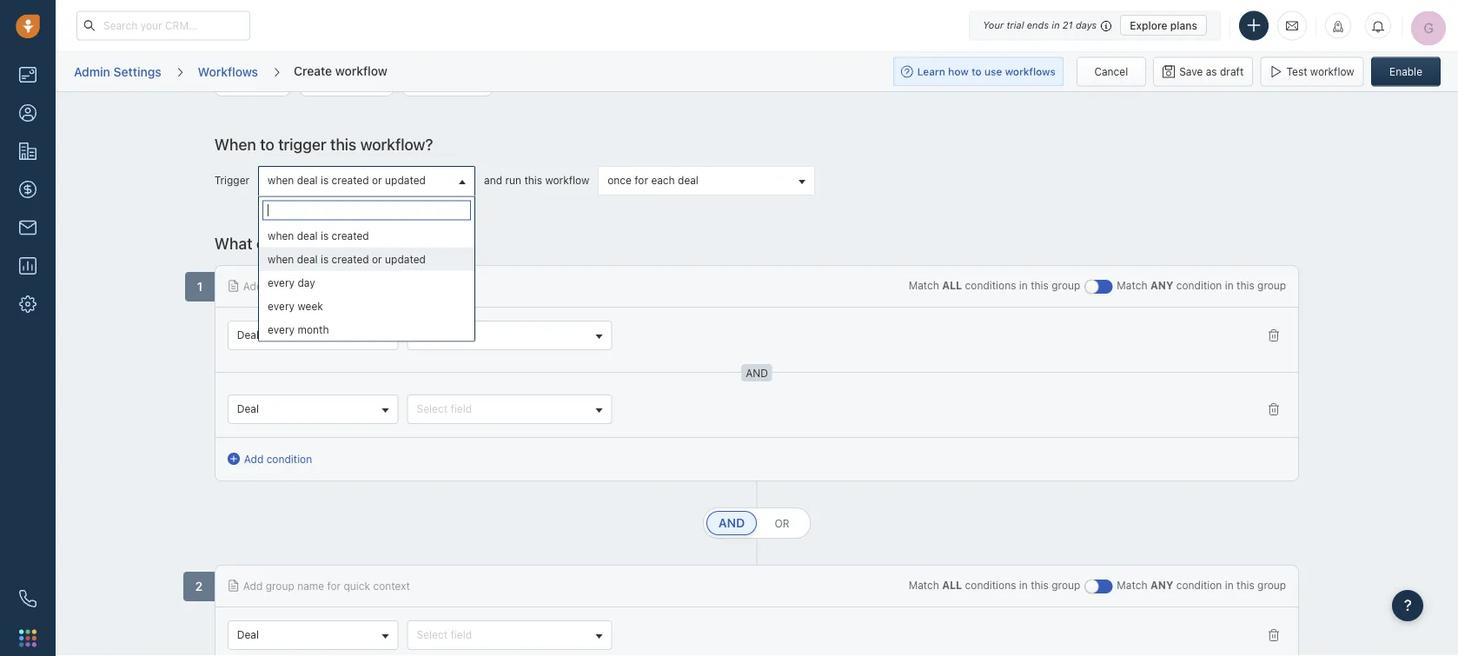 Task type: vqa. For each thing, say whether or not it's contained in the screenshot.
the topmost Accounts
no



Task type: describe. For each thing, give the bounding box(es) containing it.
select field button for third deal 'button' from the top
[[407, 621, 612, 651]]

any for select field button corresponding to third deal 'button' from the bottom
[[1150, 280, 1173, 292]]

week
[[298, 300, 323, 312]]

every day
[[268, 276, 315, 288]]

once
[[608, 175, 632, 187]]

or link
[[757, 511, 807, 536]]

when deal is created or updated inside option
[[268, 253, 426, 265]]

2 vertical spatial or
[[775, 518, 789, 530]]

workflow for create workflow
[[335, 63, 387, 78]]

when for the when deal is created or updated option
[[268, 253, 294, 265]]

2 context from the top
[[373, 580, 410, 592]]

trial
[[1007, 20, 1024, 31]]

once for each deal
[[608, 175, 699, 187]]

select field for second deal 'button' from the top of the page
[[417, 403, 472, 415]]

once for each deal button
[[598, 166, 815, 196]]

every for every day
[[268, 276, 295, 288]]

when deal is created or updated option
[[259, 247, 475, 271]]

3 is from the top
[[321, 253, 329, 265]]

deal inside button
[[678, 175, 699, 187]]

what conditions should be met?
[[214, 234, 444, 253]]

admin settings
[[74, 64, 161, 78]]

for inside once for each deal button
[[635, 175, 648, 187]]

when for when deal is created option
[[268, 229, 294, 242]]

deal for second deal 'button' from the top of the page
[[237, 403, 259, 415]]

conditions for third deal 'button' from the top
[[965, 580, 1016, 592]]

as
[[1206, 66, 1217, 78]]

each
[[651, 175, 675, 187]]

explore
[[1130, 19, 1167, 31]]

or inside dropdown button
[[372, 175, 382, 187]]

3 deal button from the top
[[227, 621, 398, 651]]

21
[[1063, 20, 1073, 31]]

explore plans
[[1130, 19, 1197, 31]]

all for third deal 'button' from the bottom
[[942, 280, 962, 292]]

every month option
[[259, 318, 475, 341]]

when deal is created or updated button
[[258, 166, 475, 196]]

when deal is created
[[268, 229, 369, 242]]

ends
[[1027, 20, 1049, 31]]

every week option
[[259, 294, 475, 318]]

select field for third deal 'button' from the top
[[417, 629, 472, 641]]

save as draft
[[1179, 66, 1244, 78]]

test workflow
[[1287, 66, 1354, 78]]

1 quick from the top
[[344, 280, 370, 292]]

match any condition in this group for third deal 'button' from the bottom
[[1117, 280, 1286, 292]]

match all conditions in this group for select field button corresponding to third deal 'button' from the bottom
[[909, 280, 1080, 292]]

created for list box containing when deal is created
[[332, 229, 369, 242]]

test workflow button
[[1260, 57, 1364, 86]]

create
[[294, 63, 332, 78]]

3 created from the top
[[332, 253, 369, 265]]

when inside dropdown button
[[268, 175, 294, 187]]

admin
[[74, 64, 110, 78]]

0 vertical spatial conditions
[[256, 234, 331, 253]]

1 select from the top
[[417, 329, 448, 341]]

name for third deal 'button' from the top
[[297, 580, 324, 592]]

trigger
[[278, 135, 326, 154]]

field for second deal 'button' from the top of the page
[[451, 403, 472, 415]]

1 context from the top
[[373, 280, 410, 292]]

when to trigger this workflow?
[[214, 135, 433, 154]]

when deal is created or updated inside dropdown button
[[268, 175, 426, 187]]

select field button for third deal 'button' from the bottom
[[407, 321, 612, 351]]

every for every week
[[268, 300, 295, 312]]

all for third deal 'button' from the top
[[942, 580, 962, 592]]

month
[[298, 323, 329, 335]]

should
[[335, 234, 383, 253]]

or inside option
[[372, 253, 382, 265]]

select field button for second deal 'button' from the top of the page
[[407, 395, 612, 424]]

name for third deal 'button' from the bottom
[[297, 280, 324, 292]]

1 vertical spatial add
[[244, 453, 264, 465]]

email image
[[1286, 19, 1298, 33]]



Task type: locate. For each thing, give the bounding box(es) containing it.
conditions
[[256, 234, 331, 253], [965, 280, 1016, 292], [965, 580, 1016, 592]]

to
[[260, 135, 274, 154]]

deal for third deal 'button' from the top
[[237, 629, 259, 641]]

2 when from the top
[[268, 229, 294, 242]]

0 vertical spatial deal button
[[227, 321, 398, 351]]

workflow right test
[[1310, 66, 1354, 78]]

1 field from the top
[[451, 329, 472, 341]]

list box
[[259, 224, 475, 341]]

1 vertical spatial match all conditions in this group
[[909, 580, 1080, 592]]

0 vertical spatial is
[[321, 175, 329, 187]]

deal button
[[227, 321, 398, 351], [227, 395, 398, 424], [227, 621, 398, 651]]

every month
[[268, 323, 329, 335]]

2 name from the top
[[297, 580, 324, 592]]

every
[[268, 276, 295, 288], [268, 300, 295, 312], [268, 323, 295, 335]]

for
[[635, 175, 648, 187], [327, 280, 341, 292], [327, 580, 341, 592]]

2 field from the top
[[451, 403, 472, 415]]

1 updated from the top
[[385, 175, 426, 187]]

match any condition in this group
[[1117, 280, 1286, 292], [1117, 580, 1286, 592]]

1 vertical spatial select field
[[417, 403, 472, 415]]

0 vertical spatial when deal is created or updated
[[268, 175, 426, 187]]

updated inside option
[[385, 253, 426, 265]]

add group name for quick context
[[243, 280, 410, 292], [243, 580, 410, 592]]

field for third deal 'button' from the bottom
[[451, 329, 472, 341]]

3 when from the top
[[268, 253, 294, 265]]

created
[[332, 175, 369, 187], [332, 229, 369, 242], [332, 253, 369, 265]]

1 all from the top
[[942, 280, 962, 292]]

0 vertical spatial condition
[[1176, 280, 1222, 292]]

save as draft button
[[1153, 57, 1253, 86]]

0 vertical spatial select
[[417, 329, 448, 341]]

1 every from the top
[[268, 276, 295, 288]]

2 vertical spatial select field button
[[407, 621, 612, 651]]

admin settings link
[[73, 58, 162, 85]]

created inside dropdown button
[[332, 175, 369, 187]]

3 select field from the top
[[417, 629, 472, 641]]

2 select field from the top
[[417, 403, 472, 415]]

2 any from the top
[[1150, 580, 1173, 592]]

1 vertical spatial updated
[[385, 253, 426, 265]]

1 vertical spatial any
[[1150, 580, 1173, 592]]

draft
[[1220, 66, 1244, 78]]

0 vertical spatial add
[[243, 280, 263, 292]]

group
[[214, 56, 1299, 106]]

workflow inside button
[[1310, 66, 1354, 78]]

add condition
[[244, 453, 312, 465]]

None search field
[[263, 200, 471, 220]]

cancel
[[1094, 66, 1128, 78]]

1 select field button from the top
[[407, 321, 612, 351]]

quick
[[344, 280, 370, 292], [344, 580, 370, 592]]

2 match any condition in this group from the top
[[1117, 580, 1286, 592]]

3 select field button from the top
[[407, 621, 612, 651]]

when up every day
[[268, 253, 294, 265]]

0 vertical spatial context
[[373, 280, 410, 292]]

when deal is created or updated down when deal is created option
[[268, 253, 426, 265]]

1 vertical spatial conditions
[[965, 280, 1016, 292]]

1 add group name for quick context from the top
[[243, 280, 410, 292]]

is
[[321, 175, 329, 187], [321, 229, 329, 242], [321, 253, 329, 265]]

1 vertical spatial deal
[[237, 403, 259, 415]]

for for third deal 'button' from the bottom
[[327, 280, 341, 292]]

3 select from the top
[[417, 629, 448, 641]]

2 horizontal spatial workflow
[[1310, 66, 1354, 78]]

save
[[1179, 66, 1203, 78]]

select field
[[417, 329, 472, 341], [417, 403, 472, 415], [417, 629, 472, 641]]

freshworks switcher image
[[19, 629, 36, 647]]

2 vertical spatial deal
[[237, 629, 259, 641]]

1 vertical spatial quick
[[344, 580, 370, 592]]

add group name for quick context for third deal 'button' from the bottom
[[243, 280, 410, 292]]

when right what on the top
[[268, 229, 294, 242]]

1 horizontal spatial workflow
[[545, 175, 589, 187]]

0 vertical spatial deal
[[237, 329, 259, 341]]

add condition link
[[227, 451, 312, 467]]

2 vertical spatial is
[[321, 253, 329, 265]]

enable
[[1389, 66, 1422, 78]]

1 vertical spatial or
[[372, 253, 382, 265]]

3 deal from the top
[[237, 629, 259, 641]]

workflow
[[335, 63, 387, 78], [1310, 66, 1354, 78], [545, 175, 589, 187]]

1 vertical spatial field
[[451, 403, 472, 415]]

1 deal from the top
[[237, 329, 259, 341]]

workflow?
[[360, 135, 433, 154]]

2 vertical spatial deal button
[[227, 621, 398, 651]]

1 vertical spatial every
[[268, 300, 295, 312]]

1 vertical spatial select field button
[[407, 395, 612, 424]]

every left day in the left of the page
[[268, 276, 295, 288]]

2 match all conditions in this group from the top
[[909, 580, 1080, 592]]

condition inside add condition link
[[266, 453, 312, 465]]

2 vertical spatial select
[[417, 629, 448, 641]]

list box containing when deal is created
[[259, 224, 475, 341]]

0 vertical spatial match all conditions in this group
[[909, 280, 1080, 292]]

add
[[243, 280, 263, 292], [244, 453, 264, 465], [243, 580, 263, 592]]

2 select from the top
[[417, 403, 448, 415]]

is left should
[[321, 229, 329, 242]]

created up the when deal is created or updated option
[[332, 229, 369, 242]]

select field button
[[407, 321, 612, 351], [407, 395, 612, 424], [407, 621, 612, 651]]

create workflow
[[294, 63, 387, 78]]

3 every from the top
[[268, 323, 295, 335]]

1 vertical spatial when
[[268, 229, 294, 242]]

is down the when to trigger this workflow?
[[321, 175, 329, 187]]

every day option
[[259, 271, 475, 294]]

your trial ends in 21 days
[[983, 20, 1097, 31]]

any for select field button related to third deal 'button' from the top
[[1150, 580, 1173, 592]]

when
[[268, 175, 294, 187], [268, 229, 294, 242], [268, 253, 294, 265]]

0 vertical spatial all
[[942, 280, 962, 292]]

when deal is created option
[[259, 224, 475, 247]]

2 add group name for quick context from the top
[[243, 580, 410, 592]]

every week
[[268, 300, 323, 312]]

match all conditions in this group
[[909, 280, 1080, 292], [909, 580, 1080, 592]]

2 created from the top
[[332, 229, 369, 242]]

created down when deal is created option
[[332, 253, 369, 265]]

0 vertical spatial any
[[1150, 280, 1173, 292]]

created down the when to trigger this workflow?
[[332, 175, 369, 187]]

2 vertical spatial conditions
[[965, 580, 1016, 592]]

and
[[484, 175, 502, 187], [718, 516, 745, 531], [720, 518, 743, 530]]

any
[[1150, 280, 1173, 292], [1150, 580, 1173, 592]]

days
[[1076, 20, 1097, 31]]

is for when deal is created or updated dropdown button
[[321, 175, 329, 187]]

2 vertical spatial condition
[[1176, 580, 1222, 592]]

your
[[983, 20, 1004, 31]]

1 vertical spatial all
[[942, 580, 962, 592]]

0 vertical spatial for
[[635, 175, 648, 187]]

updated down 'workflow?'
[[385, 175, 426, 187]]

2 every from the top
[[268, 300, 295, 312]]

0 vertical spatial select field button
[[407, 321, 612, 351]]

1 match any condition in this group from the top
[[1117, 280, 1286, 292]]

explore plans link
[[1120, 15, 1207, 36]]

0 vertical spatial match any condition in this group
[[1117, 280, 1286, 292]]

2 vertical spatial created
[[332, 253, 369, 265]]

condition for third deal 'button' from the bottom
[[1176, 280, 1222, 292]]

conditions for third deal 'button' from the bottom
[[965, 280, 1016, 292]]

phone image
[[19, 590, 36, 607]]

0 vertical spatial when
[[268, 175, 294, 187]]

1 name from the top
[[297, 280, 324, 292]]

0 horizontal spatial workflow
[[335, 63, 387, 78]]

what
[[214, 234, 252, 253]]

Search your CRM... text field
[[76, 11, 250, 40]]

1 vertical spatial add group name for quick context
[[243, 580, 410, 592]]

workflow left once
[[545, 175, 589, 187]]

2 select field button from the top
[[407, 395, 612, 424]]

2 all from the top
[[942, 580, 962, 592]]

every for every month
[[268, 323, 295, 335]]

is down when deal is created
[[321, 253, 329, 265]]

1 vertical spatial created
[[332, 229, 369, 242]]

workflow for test workflow
[[1310, 66, 1354, 78]]

be
[[387, 234, 405, 253]]

when deal is created or updated down the when to trigger this workflow?
[[268, 175, 426, 187]]

2 deal from the top
[[237, 403, 259, 415]]

match all conditions in this group for select field button related to third deal 'button' from the top
[[909, 580, 1080, 592]]

1 deal button from the top
[[227, 321, 398, 351]]

updated
[[385, 175, 426, 187], [385, 253, 426, 265]]

context
[[373, 280, 410, 292], [373, 580, 410, 592]]

updated down when deal is created option
[[385, 253, 426, 265]]

1 vertical spatial deal button
[[227, 395, 398, 424]]

1 vertical spatial select
[[417, 403, 448, 415]]

3 field from the top
[[451, 629, 472, 641]]

updated inside dropdown button
[[385, 175, 426, 187]]

test
[[1287, 66, 1307, 78]]

1 select field from the top
[[417, 329, 472, 341]]

1 vertical spatial is
[[321, 229, 329, 242]]

is inside dropdown button
[[321, 175, 329, 187]]

plans
[[1170, 19, 1197, 31]]

enable button
[[1371, 57, 1441, 86]]

select field for third deal 'button' from the bottom
[[417, 329, 472, 341]]

1 is from the top
[[321, 175, 329, 187]]

1 vertical spatial when deal is created or updated
[[268, 253, 426, 265]]

2 vertical spatial select field
[[417, 629, 472, 641]]

and run this workflow
[[484, 175, 589, 187]]

deal inside dropdown button
[[297, 175, 318, 187]]

when
[[214, 135, 256, 154]]

met?
[[409, 234, 444, 253]]

or
[[372, 175, 382, 187], [372, 253, 382, 265], [775, 518, 789, 530]]

2 vertical spatial field
[[451, 629, 472, 641]]

field
[[451, 329, 472, 341], [451, 403, 472, 415], [451, 629, 472, 641]]

1 vertical spatial match any condition in this group
[[1117, 580, 1286, 592]]

field for third deal 'button' from the top
[[451, 629, 472, 641]]

in
[[1052, 20, 1060, 31], [1019, 280, 1028, 292], [1225, 280, 1234, 292], [1019, 580, 1028, 592], [1225, 580, 1234, 592]]

1 vertical spatial context
[[373, 580, 410, 592]]

1 vertical spatial for
[[327, 280, 341, 292]]

2 vertical spatial for
[[327, 580, 341, 592]]

created for when deal is created or updated dropdown button
[[332, 175, 369, 187]]

settings
[[113, 64, 161, 78]]

when deal is created or updated
[[268, 175, 426, 187], [268, 253, 426, 265]]

is for list box containing when deal is created
[[321, 229, 329, 242]]

condition
[[1176, 280, 1222, 292], [266, 453, 312, 465], [1176, 580, 1222, 592]]

condition for third deal 'button' from the top
[[1176, 580, 1222, 592]]

0 vertical spatial every
[[268, 276, 295, 288]]

name
[[297, 280, 324, 292], [297, 580, 324, 592]]

match any condition in this group for third deal 'button' from the top
[[1117, 580, 1286, 592]]

day
[[298, 276, 315, 288]]

2 updated from the top
[[385, 253, 426, 265]]

2 when deal is created or updated from the top
[[268, 253, 426, 265]]

2 quick from the top
[[344, 580, 370, 592]]

add group name for quick context for third deal 'button' from the top
[[243, 580, 410, 592]]

this
[[330, 135, 356, 154], [524, 175, 542, 187], [1031, 280, 1049, 292], [1236, 280, 1254, 292], [1031, 580, 1049, 592], [1236, 580, 1254, 592]]

2 deal button from the top
[[227, 395, 398, 424]]

1 when from the top
[[268, 175, 294, 187]]

deal for third deal 'button' from the bottom
[[237, 329, 259, 341]]

0 vertical spatial select field
[[417, 329, 472, 341]]

1 match all conditions in this group from the top
[[909, 280, 1080, 292]]

0 vertical spatial updated
[[385, 175, 426, 187]]

when down 'to'
[[268, 175, 294, 187]]

trigger
[[214, 175, 249, 187]]

0 vertical spatial quick
[[344, 280, 370, 292]]

1 created from the top
[[332, 175, 369, 187]]

0 vertical spatial created
[[332, 175, 369, 187]]

2 vertical spatial every
[[268, 323, 295, 335]]

workflow right create on the left top of the page
[[335, 63, 387, 78]]

and link
[[706, 511, 757, 536], [706, 511, 757, 536]]

0 vertical spatial or
[[372, 175, 382, 187]]

select
[[417, 329, 448, 341], [417, 403, 448, 415], [417, 629, 448, 641]]

all
[[942, 280, 962, 292], [942, 580, 962, 592]]

cancel button
[[1076, 57, 1146, 86]]

phone element
[[10, 581, 45, 616]]

run
[[505, 175, 521, 187]]

0 vertical spatial field
[[451, 329, 472, 341]]

for for third deal 'button' from the top
[[327, 580, 341, 592]]

workflows
[[198, 64, 258, 78]]

0 vertical spatial name
[[297, 280, 324, 292]]

every down every week
[[268, 323, 295, 335]]

1 vertical spatial name
[[297, 580, 324, 592]]

1 when deal is created or updated from the top
[[268, 175, 426, 187]]

2 is from the top
[[321, 229, 329, 242]]

every down every day
[[268, 300, 295, 312]]

deal
[[297, 175, 318, 187], [678, 175, 699, 187], [297, 229, 318, 242], [297, 253, 318, 265]]

0 vertical spatial add group name for quick context
[[243, 280, 410, 292]]

2 vertical spatial add
[[243, 580, 263, 592]]

1 vertical spatial condition
[[266, 453, 312, 465]]

workflows link
[[197, 58, 259, 85]]

group
[[1052, 280, 1080, 292], [1257, 280, 1286, 292], [266, 280, 294, 292], [1052, 580, 1080, 592], [1257, 580, 1286, 592], [266, 580, 294, 592]]

deal
[[237, 329, 259, 341], [237, 403, 259, 415], [237, 629, 259, 641]]

1 any from the top
[[1150, 280, 1173, 292]]

2 vertical spatial when
[[268, 253, 294, 265]]

match
[[909, 280, 939, 292], [1117, 280, 1147, 292], [909, 580, 939, 592], [1117, 580, 1147, 592]]



